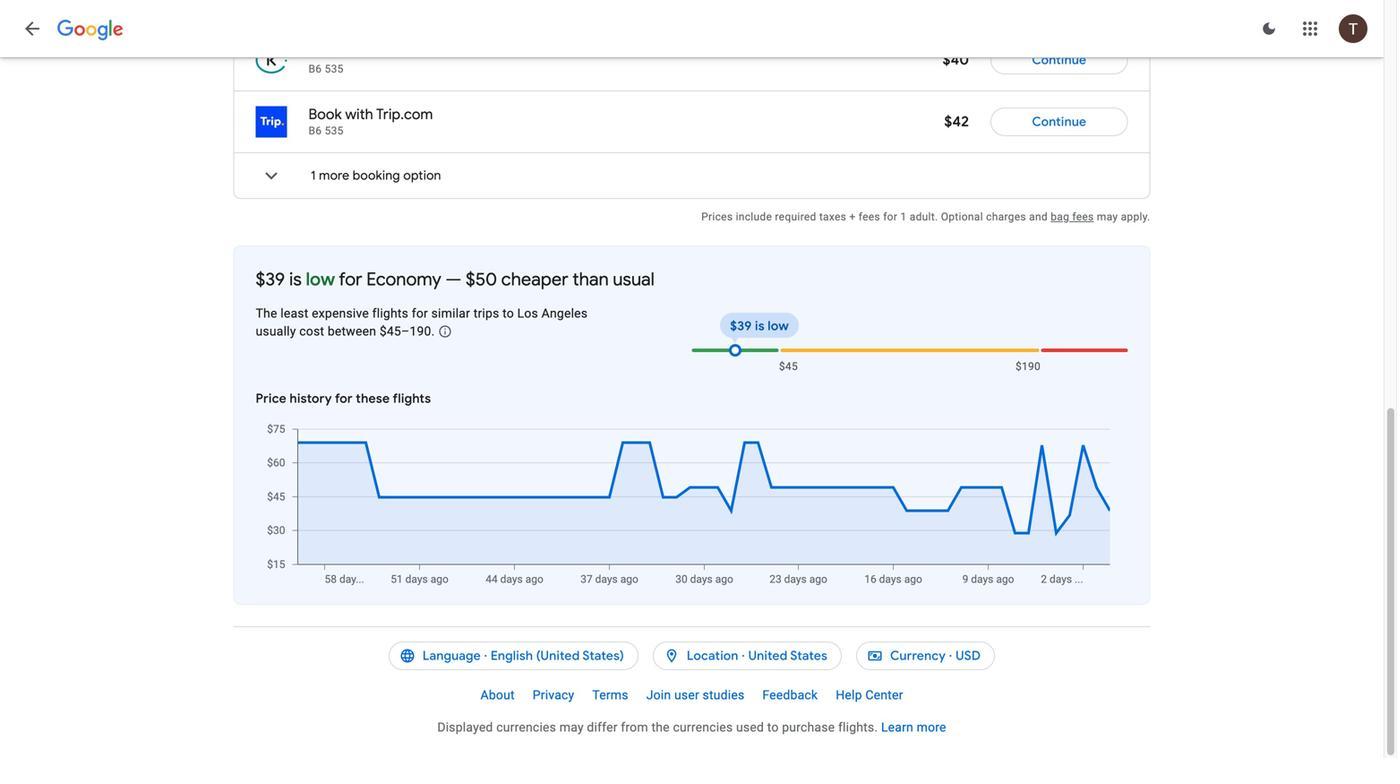 Task type: describe. For each thing, give the bounding box(es) containing it.
$39 for $39 is low
[[730, 318, 752, 334]]

terms link
[[584, 681, 638, 710]]

center
[[866, 688, 904, 703]]

united
[[749, 648, 788, 664]]

continue button for $40
[[991, 39, 1129, 82]]

the
[[652, 720, 670, 735]]

Flight number B6 535 text field
[[309, 125, 344, 137]]

$50
[[466, 268, 497, 291]]

1 currencies from the left
[[497, 720, 557, 735]]

$40
[[943, 51, 970, 69]]

apply.
[[1122, 211, 1151, 223]]

book with trip.com b6 535
[[309, 105, 433, 137]]

2 fees from the left
[[1073, 211, 1095, 223]]

economy
[[367, 268, 442, 291]]

kiwi.com
[[377, 43, 436, 62]]

trip.com
[[376, 105, 433, 124]]

for up expensive
[[339, 268, 362, 291]]

feedback
[[763, 688, 818, 703]]

learn more link
[[882, 720, 947, 735]]

1 vertical spatial more
[[917, 720, 947, 735]]

$45–190.
[[380, 324, 435, 339]]

b6 for book with trip.com
[[309, 125, 322, 137]]

continue button for $42
[[991, 100, 1129, 143]]

535 for book with kiwi.com
[[325, 63, 344, 75]]

40 US dollars text field
[[943, 51, 970, 69]]

the least expensive flights for similar trips to los angeles usually cost between $45–190.
[[256, 306, 588, 339]]

usd
[[956, 648, 981, 664]]

expensive
[[312, 306, 369, 321]]

price history for these flights
[[256, 391, 431, 407]]

privacy
[[533, 688, 575, 703]]

$45
[[780, 360, 798, 373]]

join user studies
[[647, 688, 745, 703]]

1 vertical spatial may
[[560, 720, 584, 735]]

and
[[1030, 211, 1048, 223]]

charges
[[987, 211, 1027, 223]]

0 horizontal spatial more
[[319, 168, 350, 184]]

price history graph image
[[254, 422, 1129, 586]]

optional
[[942, 211, 984, 223]]

trips
[[474, 306, 500, 321]]

1 vertical spatial to
[[768, 720, 779, 735]]

change appearance image
[[1248, 7, 1291, 50]]

42 US dollars text field
[[945, 112, 970, 131]]

currency
[[891, 648, 946, 664]]

+
[[850, 211, 856, 223]]

1 fees from the left
[[859, 211, 881, 223]]

is for $39 is low for economy — $50 cheaper than usual
[[289, 268, 302, 291]]

from
[[621, 720, 649, 735]]

the
[[256, 306, 277, 321]]

states)
[[583, 648, 624, 664]]

option
[[404, 168, 441, 184]]

book for book with trip.com
[[309, 105, 342, 124]]

join
[[647, 688, 671, 703]]

price
[[256, 391, 287, 407]]

location
[[687, 648, 739, 664]]

is for $39 is low
[[755, 318, 765, 334]]

learn
[[882, 720, 914, 735]]

english (united states)
[[491, 648, 624, 664]]

$190
[[1016, 360, 1041, 373]]

continue for $42
[[1033, 114, 1087, 130]]

usual
[[613, 268, 655, 291]]

prices
[[702, 211, 733, 223]]

history
[[290, 391, 332, 407]]

flights inside the least expensive flights for similar trips to los angeles usually cost between $45–190.
[[372, 306, 409, 321]]

about
[[481, 688, 515, 703]]

to inside the least expensive flights for similar trips to los angeles usually cost between $45–190.
[[503, 306, 514, 321]]

price history graph application
[[254, 422, 1129, 586]]

(united
[[536, 648, 580, 664]]

displayed
[[438, 720, 493, 735]]

join user studies link
[[638, 681, 754, 710]]

with for kiwi.com
[[345, 43, 373, 62]]

bag fees button
[[1051, 211, 1095, 223]]

cheaper
[[502, 268, 569, 291]]



Task type: vqa. For each thing, say whether or not it's contained in the screenshot.
'and'
yes



Task type: locate. For each thing, give the bounding box(es) containing it.
these
[[356, 391, 390, 407]]

$42
[[945, 112, 970, 131]]

for left these
[[335, 391, 353, 407]]

b6 inside book with kiwi.com b6 535
[[309, 63, 322, 75]]

language
[[423, 648, 481, 664]]

flights
[[372, 306, 409, 321], [393, 391, 431, 407]]

used
[[737, 720, 764, 735]]

continue
[[1033, 52, 1087, 68], [1033, 114, 1087, 130]]

book inside book with kiwi.com b6 535
[[309, 43, 342, 62]]

0 horizontal spatial may
[[560, 720, 584, 735]]

with for trip.com
[[345, 105, 373, 124]]

1 vertical spatial continue button
[[991, 100, 1129, 143]]

continue for $40
[[1033, 52, 1087, 68]]

1 vertical spatial book
[[309, 105, 342, 124]]

0 vertical spatial continue
[[1033, 52, 1087, 68]]

535 for book with trip.com
[[325, 125, 344, 137]]

1 horizontal spatial may
[[1098, 211, 1119, 223]]

book up flight number b6 535 text box
[[309, 105, 342, 124]]

0 horizontal spatial to
[[503, 306, 514, 321]]

learn more about price insights image
[[438, 324, 453, 339]]

between
[[328, 324, 376, 339]]

0 vertical spatial with
[[345, 43, 373, 62]]

1 continue button from the top
[[991, 39, 1129, 82]]

$39 is low
[[730, 318, 789, 334]]

1 book from the top
[[309, 43, 342, 62]]

0 horizontal spatial low
[[306, 268, 335, 291]]

0 vertical spatial flights
[[372, 306, 409, 321]]

1 vertical spatial 535
[[325, 125, 344, 137]]

book for book with kiwi.com
[[309, 43, 342, 62]]

book with kiwi.com b6 535
[[309, 43, 436, 75]]

2 currencies from the left
[[673, 720, 733, 735]]

0 vertical spatial b6
[[309, 63, 322, 75]]

low for $39 is low for economy — $50 cheaper than usual
[[306, 268, 335, 291]]

bag
[[1051, 211, 1070, 223]]

include
[[736, 211, 773, 223]]

$39
[[256, 268, 285, 291], [730, 318, 752, 334]]

0 vertical spatial book
[[309, 43, 342, 62]]

0 vertical spatial $39
[[256, 268, 285, 291]]

about link
[[472, 681, 524, 710]]

1 left adult.
[[901, 211, 907, 223]]

help center
[[836, 688, 904, 703]]

$39 for $39 is low for economy — $50 cheaper than usual
[[256, 268, 285, 291]]

low up expensive
[[306, 268, 335, 291]]

1 vertical spatial flights
[[393, 391, 431, 407]]

0 horizontal spatial 1
[[311, 168, 316, 184]]

continue button
[[991, 39, 1129, 82], [991, 100, 1129, 143]]

0 vertical spatial continue button
[[991, 39, 1129, 82]]

than
[[573, 268, 609, 291]]

booking
[[353, 168, 400, 184]]

1 vertical spatial continue
[[1033, 114, 1087, 130]]

may
[[1098, 211, 1119, 223], [560, 720, 584, 735]]

low
[[306, 268, 335, 291], [768, 318, 789, 334]]

1 horizontal spatial fees
[[1073, 211, 1095, 223]]

currencies
[[497, 720, 557, 735], [673, 720, 733, 735]]

1 right the 1 more booking option image
[[311, 168, 316, 184]]

purchase
[[782, 720, 835, 735]]

currencies down privacy link
[[497, 720, 557, 735]]

book
[[309, 43, 342, 62], [309, 105, 342, 124]]

to right used
[[768, 720, 779, 735]]

adult.
[[910, 211, 939, 223]]

2 b6 from the top
[[309, 125, 322, 137]]

0 horizontal spatial currencies
[[497, 720, 557, 735]]

2 continue from the top
[[1033, 114, 1087, 130]]

to left los
[[503, 306, 514, 321]]

1 horizontal spatial to
[[768, 720, 779, 735]]

1 horizontal spatial $39
[[730, 318, 752, 334]]

2 continue button from the top
[[991, 100, 1129, 143]]

1 vertical spatial b6
[[309, 125, 322, 137]]

states
[[791, 648, 828, 664]]

usually
[[256, 324, 296, 339]]

may left apply.
[[1098, 211, 1119, 223]]

help
[[836, 688, 863, 703]]

displayed currencies may differ from the currencies used to purchase flights. learn more
[[438, 720, 947, 735]]

2 book from the top
[[309, 105, 342, 124]]

0 vertical spatial is
[[289, 268, 302, 291]]

2 535 from the top
[[325, 125, 344, 137]]

is
[[289, 268, 302, 291], [755, 318, 765, 334]]

535
[[325, 63, 344, 75], [325, 125, 344, 137]]

privacy link
[[524, 681, 584, 710]]

1 continue from the top
[[1033, 52, 1087, 68]]

help center link
[[827, 681, 913, 710]]

0 horizontal spatial is
[[289, 268, 302, 291]]

taxes
[[820, 211, 847, 223]]

flights right these
[[393, 391, 431, 407]]

with left trip.com
[[345, 105, 373, 124]]

1 with from the top
[[345, 43, 373, 62]]

studies
[[703, 688, 745, 703]]

least
[[281, 306, 309, 321]]

feedback link
[[754, 681, 827, 710]]

go back image
[[22, 18, 43, 39]]

1 vertical spatial with
[[345, 105, 373, 124]]

book up b6 535 text field
[[309, 43, 342, 62]]

united states
[[749, 648, 828, 664]]

0 vertical spatial 1
[[311, 168, 316, 184]]

0 vertical spatial may
[[1098, 211, 1119, 223]]

—
[[446, 268, 462, 291]]

more right learn
[[917, 720, 947, 735]]

1 vertical spatial 1
[[901, 211, 907, 223]]

0 vertical spatial more
[[319, 168, 350, 184]]

los
[[518, 306, 539, 321]]

more
[[319, 168, 350, 184], [917, 720, 947, 735]]

similar
[[432, 306, 470, 321]]

535 up flight number b6 535 text box
[[325, 63, 344, 75]]

b6 for book with kiwi.com
[[309, 63, 322, 75]]

flights up $45–190.
[[372, 306, 409, 321]]

fees right bag
[[1073, 211, 1095, 223]]

b6 down b6 535 text field
[[309, 125, 322, 137]]

0 vertical spatial 535
[[325, 63, 344, 75]]

1 horizontal spatial more
[[917, 720, 947, 735]]

1 more booking option image
[[250, 154, 293, 197]]

b6
[[309, 63, 322, 75], [309, 125, 322, 137]]

1 horizontal spatial low
[[768, 318, 789, 334]]

1 b6 from the top
[[309, 63, 322, 75]]

Flight number B6 535 text field
[[309, 63, 344, 75]]

1 horizontal spatial currencies
[[673, 720, 733, 735]]

differ
[[587, 720, 618, 735]]

cost
[[300, 324, 325, 339]]

1 535 from the top
[[325, 63, 344, 75]]

1 vertical spatial $39
[[730, 318, 752, 334]]

with
[[345, 43, 373, 62], [345, 105, 373, 124]]

1 horizontal spatial is
[[755, 318, 765, 334]]

0 vertical spatial low
[[306, 268, 335, 291]]

angeles
[[542, 306, 588, 321]]

535 inside book with trip.com b6 535
[[325, 125, 344, 137]]

1 vertical spatial is
[[755, 318, 765, 334]]

with left kiwi.com
[[345, 43, 373, 62]]

b6 inside book with trip.com b6 535
[[309, 125, 322, 137]]

0 vertical spatial to
[[503, 306, 514, 321]]

for
[[884, 211, 898, 223], [339, 268, 362, 291], [412, 306, 428, 321], [335, 391, 353, 407]]

for left adult.
[[884, 211, 898, 223]]

with inside book with trip.com b6 535
[[345, 105, 373, 124]]

for inside the least expensive flights for similar trips to los angeles usually cost between $45–190.
[[412, 306, 428, 321]]

535 inside book with kiwi.com b6 535
[[325, 63, 344, 75]]

0 horizontal spatial $39
[[256, 268, 285, 291]]

book inside book with trip.com b6 535
[[309, 105, 342, 124]]

low for $39 is low
[[768, 318, 789, 334]]

required
[[775, 211, 817, 223]]

2 with from the top
[[345, 105, 373, 124]]

$39 is low for economy — $50 cheaper than usual
[[256, 268, 655, 291]]

for up $45–190.
[[412, 306, 428, 321]]

terms
[[593, 688, 629, 703]]

low up $45
[[768, 318, 789, 334]]

prices include required taxes + fees for 1 adult. optional charges and bag fees may apply.
[[702, 211, 1151, 223]]

535 up 1 more booking option
[[325, 125, 344, 137]]

currencies down the 'join user studies' link
[[673, 720, 733, 735]]

flights.
[[839, 720, 878, 735]]

1 horizontal spatial 1
[[901, 211, 907, 223]]

may left differ
[[560, 720, 584, 735]]

b6 up flight number b6 535 text box
[[309, 63, 322, 75]]

user
[[675, 688, 700, 703]]

fees
[[859, 211, 881, 223], [1073, 211, 1095, 223]]

fees right + at the top of the page
[[859, 211, 881, 223]]

0 horizontal spatial fees
[[859, 211, 881, 223]]

with inside book with kiwi.com b6 535
[[345, 43, 373, 62]]

english
[[491, 648, 533, 664]]

1 more booking option
[[311, 168, 441, 184]]

1 vertical spatial low
[[768, 318, 789, 334]]

more left the booking
[[319, 168, 350, 184]]

1
[[311, 168, 316, 184], [901, 211, 907, 223]]



